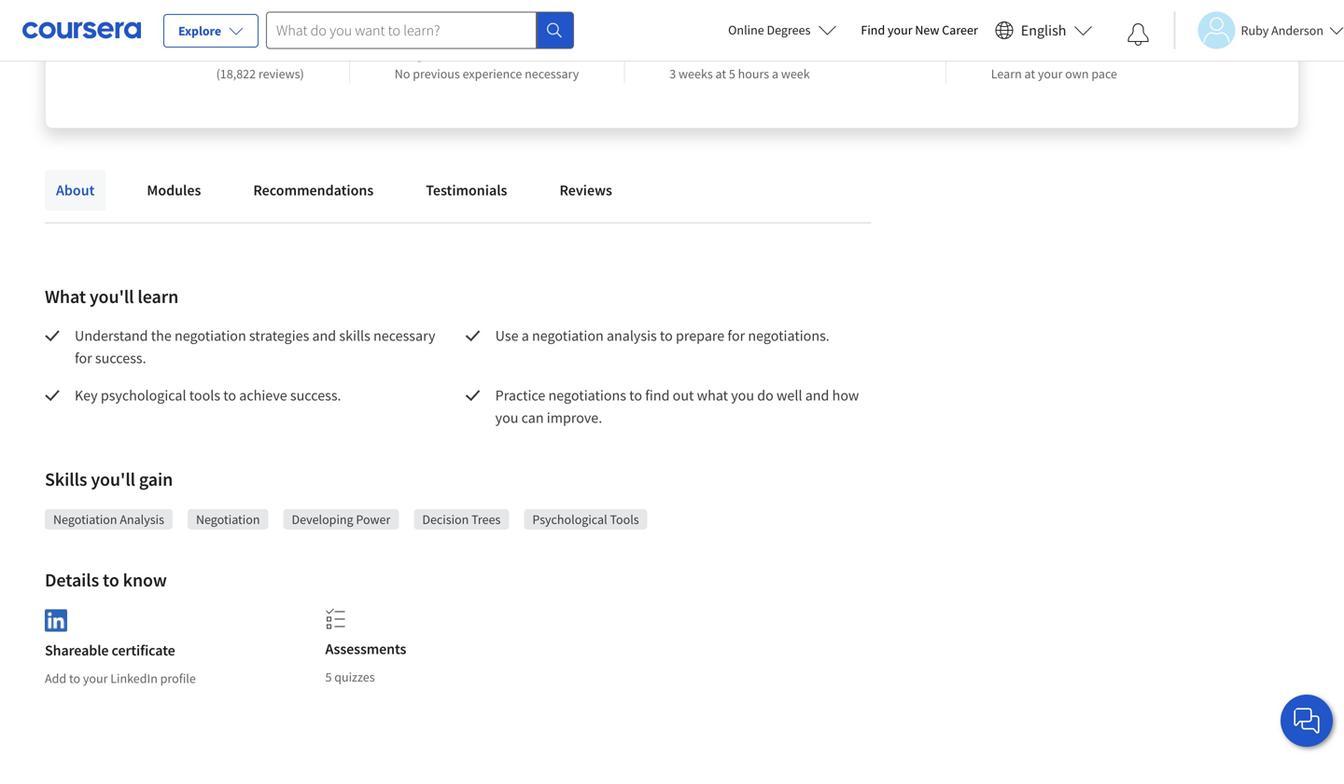 Task type: vqa. For each thing, say whether or not it's contained in the screenshot.
the rightmost "Certificates"
no



Task type: locate. For each thing, give the bounding box(es) containing it.
find
[[861, 21, 885, 38]]

a inside approx. 17 hours to complete 3 weeks at 5 hours a week
[[772, 65, 779, 82]]

key psychological tools to achieve success.
[[75, 386, 341, 405]]

negotiation for strategies
[[175, 327, 246, 345]]

1 vertical spatial you
[[495, 409, 519, 428]]

0 vertical spatial 5
[[729, 65, 735, 82]]

testimonials link
[[415, 170, 518, 211]]

2 negotiation from the left
[[196, 512, 260, 528]]

0 vertical spatial you'll
[[89, 285, 134, 309]]

1 horizontal spatial at
[[1025, 65, 1035, 82]]

negotiation analysis
[[53, 512, 164, 528]]

2 at from the left
[[1025, 65, 1035, 82]]

at right learn
[[1025, 65, 1035, 82]]

negotiation for analysis
[[532, 327, 604, 345]]

you'll up negotiation analysis
[[91, 468, 135, 491]]

find your new career link
[[852, 19, 987, 42]]

coursera image
[[22, 15, 141, 45]]

for
[[728, 327, 745, 345], [75, 349, 92, 368]]

analysis
[[607, 327, 657, 345]]

decision trees
[[422, 512, 501, 528]]

0 vertical spatial and
[[312, 327, 336, 345]]

shareable certificate
[[45, 642, 175, 661]]

necessary inside understand the negotiation strategies and skills necessary for success.
[[373, 327, 435, 345]]

success. right achieve
[[290, 386, 341, 405]]

online degrees
[[728, 21, 811, 38]]

to right tools on the left bottom
[[223, 386, 236, 405]]

power
[[356, 512, 391, 528]]

assessments
[[325, 640, 406, 659]]

0 vertical spatial for
[[728, 327, 745, 345]]

negotiation for negotiation
[[196, 512, 260, 528]]

5 left quizzes
[[325, 669, 332, 686]]

0 vertical spatial your
[[888, 21, 913, 38]]

hours
[[757, 40, 803, 63], [738, 65, 769, 82]]

strategies
[[249, 327, 309, 345]]

and
[[312, 327, 336, 345], [805, 386, 829, 405]]

english
[[1021, 21, 1066, 40]]

1 horizontal spatial a
[[772, 65, 779, 82]]

0 horizontal spatial and
[[312, 327, 336, 345]]

modules
[[147, 181, 201, 200]]

know
[[123, 569, 167, 592]]

to left the "find"
[[629, 386, 642, 405]]

find
[[645, 386, 670, 405]]

to inside approx. 17 hours to complete 3 weeks at 5 hours a week
[[806, 40, 823, 63]]

1 horizontal spatial necessary
[[525, 65, 579, 82]]

ruby anderson button
[[1174, 12, 1344, 49]]

negotiation right analysis
[[196, 512, 260, 528]]

your left own
[[1038, 65, 1063, 82]]

5 quizzes
[[325, 669, 375, 686]]

for right prepare
[[728, 327, 745, 345]]

psychological
[[532, 512, 607, 528]]

negotiation inside understand the negotiation strategies and skills necessary for success.
[[175, 327, 246, 345]]

necessary
[[525, 65, 579, 82], [373, 327, 435, 345]]

(18,822
[[216, 65, 256, 82]]

no
[[395, 65, 410, 82]]

1 vertical spatial for
[[75, 349, 92, 368]]

and right well
[[805, 386, 829, 405]]

0 horizontal spatial negotiation
[[175, 327, 246, 345]]

practice
[[495, 386, 545, 405]]

0 horizontal spatial necessary
[[373, 327, 435, 345]]

to up week
[[806, 40, 823, 63]]

0 horizontal spatial success.
[[95, 349, 146, 368]]

1 negotiation from the left
[[175, 327, 246, 345]]

negotiation right use
[[532, 327, 604, 345]]

success.
[[95, 349, 146, 368], [290, 386, 341, 405]]

success. down understand
[[95, 349, 146, 368]]

you left 'can' in the bottom of the page
[[495, 409, 519, 428]]

recommendations
[[253, 181, 374, 200]]

1 vertical spatial success.
[[290, 386, 341, 405]]

for down understand
[[75, 349, 92, 368]]

key
[[75, 386, 98, 405]]

0 vertical spatial success.
[[95, 349, 146, 368]]

hours down degrees
[[757, 40, 803, 63]]

negotiation down the skills
[[53, 512, 117, 528]]

at inside flexible schedule learn at your own pace
[[1025, 65, 1035, 82]]

0 horizontal spatial negotiation
[[53, 512, 117, 528]]

1 horizontal spatial and
[[805, 386, 829, 405]]

your inside flexible schedule learn at your own pace
[[1038, 65, 1063, 82]]

ruby anderson
[[1241, 22, 1324, 39]]

learn
[[991, 65, 1022, 82]]

2 negotiation from the left
[[532, 327, 604, 345]]

new
[[915, 21, 940, 38]]

find your new career
[[861, 21, 978, 38]]

you'll up understand
[[89, 285, 134, 309]]

1 at from the left
[[716, 65, 726, 82]]

and left skills
[[312, 327, 336, 345]]

career
[[942, 21, 978, 38]]

at right weeks
[[716, 65, 726, 82]]

0 horizontal spatial a
[[522, 327, 529, 345]]

chat with us image
[[1292, 707, 1322, 737]]

online degrees button
[[713, 9, 852, 50]]

quizzes
[[334, 669, 375, 686]]

1 vertical spatial necessary
[[373, 327, 435, 345]]

5 inside approx. 17 hours to complete 3 weeks at 5 hours a week
[[729, 65, 735, 82]]

0 horizontal spatial for
[[75, 349, 92, 368]]

a left week
[[772, 65, 779, 82]]

flexible
[[991, 40, 1053, 63]]

0 horizontal spatial you
[[495, 409, 519, 428]]

degrees
[[767, 21, 811, 38]]

certificate
[[112, 642, 175, 661]]

1 horizontal spatial negotiation
[[532, 327, 604, 345]]

beginner
[[395, 40, 466, 63]]

you'll for what
[[89, 285, 134, 309]]

your
[[888, 21, 913, 38], [1038, 65, 1063, 82], [83, 671, 108, 688]]

you'll
[[89, 285, 134, 309], [91, 468, 135, 491]]

None search field
[[266, 12, 574, 49]]

practice negotiations to find out what you do well and how you can improve.
[[495, 386, 862, 428]]

necessary right experience
[[525, 65, 579, 82]]

your down shareable certificate
[[83, 671, 108, 688]]

you left do
[[731, 386, 754, 405]]

1 vertical spatial your
[[1038, 65, 1063, 82]]

What do you want to learn? text field
[[266, 12, 537, 49]]

well
[[777, 386, 802, 405]]

5 down 17
[[729, 65, 735, 82]]

testimonials
[[426, 181, 507, 200]]

1 vertical spatial and
[[805, 386, 829, 405]]

reviews
[[560, 181, 612, 200]]

developing
[[292, 512, 353, 528]]

details to know
[[45, 569, 167, 592]]

necessary right skills
[[373, 327, 435, 345]]

1 vertical spatial you'll
[[91, 468, 135, 491]]

at
[[716, 65, 726, 82], [1025, 65, 1035, 82]]

modules link
[[136, 170, 212, 211]]

2 horizontal spatial your
[[1038, 65, 1063, 82]]

to
[[806, 40, 823, 63], [660, 327, 673, 345], [223, 386, 236, 405], [629, 386, 642, 405], [103, 569, 119, 592], [69, 671, 80, 688]]

own
[[1065, 65, 1089, 82]]

0 horizontal spatial 5
[[325, 669, 332, 686]]

0 vertical spatial a
[[772, 65, 779, 82]]

0 horizontal spatial at
[[716, 65, 726, 82]]

a right use
[[522, 327, 529, 345]]

negotiation right 'the'
[[175, 327, 246, 345]]

1 horizontal spatial your
[[888, 21, 913, 38]]

add
[[45, 671, 66, 688]]

hours down 17
[[738, 65, 769, 82]]

1 horizontal spatial you
[[731, 386, 754, 405]]

negotiation
[[53, 512, 117, 528], [196, 512, 260, 528]]

0 vertical spatial necessary
[[525, 65, 579, 82]]

0 vertical spatial you
[[731, 386, 754, 405]]

achieve
[[239, 386, 287, 405]]

learn
[[138, 285, 178, 309]]

week
[[781, 65, 810, 82]]

1 horizontal spatial 5
[[729, 65, 735, 82]]

negotiation
[[175, 327, 246, 345], [532, 327, 604, 345]]

1 negotiation from the left
[[53, 512, 117, 528]]

1 horizontal spatial success.
[[290, 386, 341, 405]]

your right find
[[888, 21, 913, 38]]

0 horizontal spatial your
[[83, 671, 108, 688]]

1 horizontal spatial negotiation
[[196, 512, 260, 528]]

4.8
[[216, 40, 240, 63]]



Task type: describe. For each thing, give the bounding box(es) containing it.
explore button
[[163, 14, 259, 48]]

1 vertical spatial hours
[[738, 65, 769, 82]]

to right add
[[69, 671, 80, 688]]

0 vertical spatial hours
[[757, 40, 803, 63]]

english button
[[987, 0, 1100, 61]]

do
[[757, 386, 774, 405]]

schedule
[[1057, 40, 1128, 63]]

understand
[[75, 327, 148, 345]]

about
[[56, 181, 95, 200]]

show notifications image
[[1127, 23, 1150, 46]]

17
[[735, 40, 754, 63]]

skills
[[45, 468, 87, 491]]

how
[[832, 386, 859, 405]]

ruby
[[1241, 22, 1269, 39]]

what
[[45, 285, 86, 309]]

psychological tools
[[532, 512, 639, 528]]

what you'll learn
[[45, 285, 178, 309]]

profile
[[160, 671, 196, 688]]

to left prepare
[[660, 327, 673, 345]]

online
[[728, 21, 764, 38]]

experience
[[463, 65, 522, 82]]

add to your linkedin profile
[[45, 671, 196, 688]]

trees
[[471, 512, 501, 528]]

shareable
[[45, 642, 109, 661]]

decision
[[422, 512, 469, 528]]

the
[[151, 327, 172, 345]]

negotiation for negotiation analysis
[[53, 512, 117, 528]]

at inside approx. 17 hours to complete 3 weeks at 5 hours a week
[[716, 65, 726, 82]]

2 vertical spatial your
[[83, 671, 108, 688]]

linkedin
[[110, 671, 158, 688]]

weeks
[[679, 65, 713, 82]]

tools
[[189, 386, 220, 405]]

skills
[[339, 327, 370, 345]]

details
[[45, 569, 99, 592]]

developing power
[[292, 512, 391, 528]]

gain
[[139, 468, 173, 491]]

pace
[[1092, 65, 1117, 82]]

psychological
[[101, 386, 186, 405]]

anderson
[[1271, 22, 1324, 39]]

necessary inside beginner level no previous experience necessary
[[525, 65, 579, 82]]

complete
[[826, 40, 901, 63]]

out
[[673, 386, 694, 405]]

success. inside understand the negotiation strategies and skills necessary for success.
[[95, 349, 146, 368]]

for inside understand the negotiation strategies and skills necessary for success.
[[75, 349, 92, 368]]

use
[[495, 327, 519, 345]]

beginner level no previous experience necessary
[[395, 40, 579, 82]]

(18,822 reviews)
[[216, 65, 304, 82]]

can
[[521, 409, 544, 428]]

you'll for skills
[[91, 468, 135, 491]]

3
[[670, 65, 676, 82]]

and inside understand the negotiation strategies and skills necessary for success.
[[312, 327, 336, 345]]

use a negotiation analysis to prepare for negotiations.
[[495, 327, 830, 345]]

what
[[697, 386, 728, 405]]

level
[[470, 40, 508, 63]]

prepare
[[676, 327, 725, 345]]

analysis
[[120, 512, 164, 528]]

flexible schedule learn at your own pace
[[991, 40, 1128, 82]]

improve.
[[547, 409, 602, 428]]

skills you'll gain
[[45, 468, 173, 491]]

reviews link
[[548, 170, 624, 211]]

understand the negotiation strategies and skills necessary for success.
[[75, 327, 438, 368]]

1 vertical spatial a
[[522, 327, 529, 345]]

reviews)
[[258, 65, 304, 82]]

1 horizontal spatial for
[[728, 327, 745, 345]]

about link
[[45, 170, 106, 211]]

recommendations link
[[242, 170, 385, 211]]

to left know
[[103, 569, 119, 592]]

approx. 17 hours to complete 3 weeks at 5 hours a week
[[670, 40, 901, 82]]

1 vertical spatial 5
[[325, 669, 332, 686]]

previous
[[413, 65, 460, 82]]

approx.
[[670, 40, 731, 63]]

tools
[[610, 512, 639, 528]]

and inside practice negotiations to find out what you do well and how you can improve.
[[805, 386, 829, 405]]

to inside practice negotiations to find out what you do well and how you can improve.
[[629, 386, 642, 405]]

negotiations
[[548, 386, 626, 405]]

negotiations.
[[748, 327, 830, 345]]



